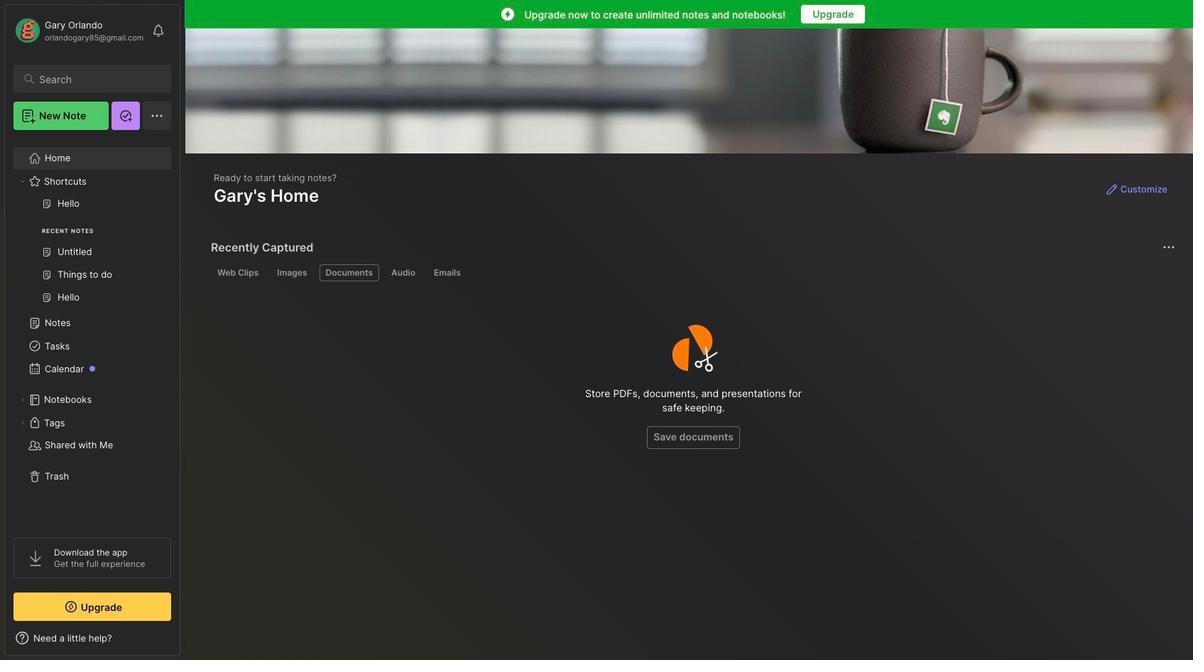 Task type: describe. For each thing, give the bounding box(es) containing it.
none search field inside main 'element'
[[39, 70, 158, 87]]

expand tags image
[[18, 418, 27, 427]]

WHAT'S NEW field
[[5, 627, 180, 649]]

click to collapse image
[[179, 634, 190, 651]]

1 tab from the left
[[211, 264, 265, 281]]

More actions field
[[1159, 237, 1179, 257]]

Search text field
[[39, 72, 158, 86]]

group inside tree
[[13, 193, 171, 318]]

main element
[[0, 0, 185, 660]]

more actions image
[[1161, 239, 1178, 256]]



Task type: locate. For each thing, give the bounding box(es) containing it.
3 tab from the left
[[319, 264, 379, 281]]

tree
[[5, 139, 180, 525]]

5 tab from the left
[[428, 264, 467, 281]]

Account field
[[13, 16, 144, 45]]

tab
[[211, 264, 265, 281], [271, 264, 314, 281], [319, 264, 379, 281], [385, 264, 422, 281], [428, 264, 467, 281]]

tab list
[[211, 264, 1174, 281]]

4 tab from the left
[[385, 264, 422, 281]]

tree inside main 'element'
[[5, 139, 180, 525]]

expand notebooks image
[[18, 396, 27, 404]]

2 tab from the left
[[271, 264, 314, 281]]

group
[[13, 193, 171, 318]]

None search field
[[39, 70, 158, 87]]



Task type: vqa. For each thing, say whether or not it's contained in the screenshot.
ALL
no



